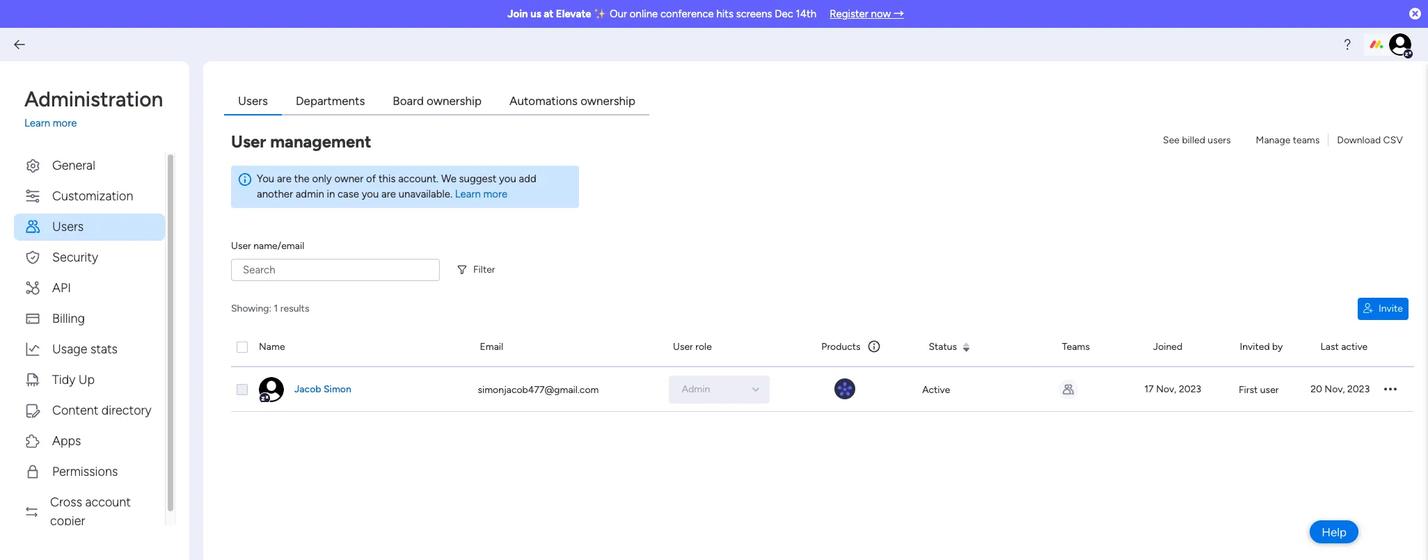 Task type: locate. For each thing, give the bounding box(es) containing it.
0 horizontal spatial users
[[52, 219, 84, 234]]

register
[[830, 8, 868, 20]]

email
[[480, 341, 503, 353]]

name/email
[[253, 240, 304, 252]]

2 nov, from the left
[[1325, 383, 1345, 395]]

1 horizontal spatial 2023
[[1347, 383, 1370, 395]]

more down suggest
[[483, 188, 508, 200]]

1 2023 from the left
[[1179, 383, 1201, 395]]

tidy up button
[[14, 366, 165, 394]]

1 vertical spatial you
[[362, 188, 379, 200]]

1 horizontal spatial you
[[499, 172, 516, 185]]

1 row from the top
[[231, 328, 1414, 367]]

customization button
[[14, 183, 165, 210]]

cross account copier button
[[14, 489, 165, 535]]

account.
[[398, 172, 439, 185]]

0 vertical spatial users
[[238, 94, 268, 108]]

simonjacob477@gmail.com
[[478, 383, 599, 395]]

user left name/email on the left of the page
[[231, 240, 251, 252]]

0 horizontal spatial you
[[362, 188, 379, 200]]

1 vertical spatial more
[[483, 188, 508, 200]]

1 horizontal spatial users
[[238, 94, 268, 108]]

1 vertical spatial learn more link
[[455, 188, 508, 200]]

0 horizontal spatial 2023
[[1179, 383, 1201, 395]]

ownership for automations ownership
[[581, 94, 635, 108]]

users button
[[14, 213, 165, 240]]

1 vertical spatial are
[[381, 188, 396, 200]]

1 vertical spatial user
[[231, 240, 251, 252]]

by
[[1272, 341, 1283, 353]]

invited
[[1240, 341, 1270, 353]]

content directory button
[[14, 397, 165, 424]]

stats
[[90, 341, 118, 357]]

are
[[277, 172, 291, 185], [381, 188, 396, 200]]

learn more link down the administration at the left top of page
[[24, 116, 175, 131]]

customization
[[52, 188, 133, 204]]

are left the
[[277, 172, 291, 185]]

0 horizontal spatial learn
[[24, 117, 50, 129]]

1 horizontal spatial more
[[483, 188, 508, 200]]

user
[[231, 131, 266, 151], [231, 240, 251, 252], [673, 341, 693, 353]]

role
[[695, 341, 712, 353]]

board ownership link
[[379, 89, 496, 115]]

row
[[231, 328, 1414, 367], [231, 367, 1414, 412]]

user down users "link"
[[231, 131, 266, 151]]

departments link
[[282, 89, 379, 115]]

join us at elevate ✨ our online conference hits screens dec 14th
[[507, 8, 816, 20]]

1 horizontal spatial learn
[[455, 188, 481, 200]]

1 vertical spatial users
[[52, 219, 84, 234]]

our
[[610, 8, 627, 20]]

2 row from the top
[[231, 367, 1414, 412]]

1
[[274, 303, 278, 315]]

more inside the administration learn more
[[53, 117, 77, 129]]

billed
[[1182, 134, 1205, 146]]

→
[[893, 8, 904, 20]]

users up security on the top of page
[[52, 219, 84, 234]]

invite button
[[1358, 298, 1409, 320]]

only
[[312, 172, 332, 185]]

invited by
[[1240, 341, 1283, 353]]

name
[[259, 341, 285, 353]]

0 horizontal spatial ownership
[[427, 94, 482, 108]]

filter button
[[454, 259, 504, 281]]

ownership right "automations" at top
[[581, 94, 635, 108]]

help button
[[1310, 521, 1358, 544]]

1 ownership from the left
[[427, 94, 482, 108]]

users up user management on the left
[[238, 94, 268, 108]]

more
[[53, 117, 77, 129], [483, 188, 508, 200]]

help
[[1322, 525, 1347, 539]]

2 ownership from the left
[[581, 94, 635, 108]]

1 nov, from the left
[[1156, 383, 1176, 395]]

account
[[85, 494, 131, 510]]

0 vertical spatial learn more link
[[24, 116, 175, 131]]

ownership for board ownership
[[427, 94, 482, 108]]

2 vertical spatial user
[[673, 341, 693, 353]]

2023 left v2 ellipsis icon
[[1347, 383, 1370, 395]]

learn inside the administration learn more
[[24, 117, 50, 129]]

✨
[[594, 8, 607, 20]]

learn more link down suggest
[[455, 188, 508, 200]]

manage
[[1256, 134, 1291, 146]]

teams
[[1293, 134, 1320, 146]]

learn more
[[455, 188, 508, 200]]

content directory
[[52, 403, 151, 418]]

jacob simon image
[[259, 377, 284, 402]]

you down the of
[[362, 188, 379, 200]]

cross
[[50, 494, 82, 510]]

automations ownership
[[509, 94, 635, 108]]

nov, right 17
[[1156, 383, 1176, 395]]

last active
[[1321, 341, 1368, 353]]

row containing name
[[231, 328, 1414, 367]]

grid
[[231, 328, 1414, 547]]

add
[[519, 172, 536, 185]]

learn down the administration at the left top of page
[[24, 117, 50, 129]]

results
[[280, 303, 309, 315]]

1 horizontal spatial nov,
[[1325, 383, 1345, 395]]

ownership inside "link"
[[581, 94, 635, 108]]

register now → link
[[830, 8, 904, 20]]

0 horizontal spatial more
[[53, 117, 77, 129]]

are down this
[[381, 188, 396, 200]]

now
[[871, 8, 891, 20]]

user role
[[673, 341, 712, 353]]

ownership right "board"
[[427, 94, 482, 108]]

0 horizontal spatial nov,
[[1156, 383, 1176, 395]]

0 horizontal spatial are
[[277, 172, 291, 185]]

user for user name/email
[[231, 240, 251, 252]]

the
[[294, 172, 310, 185]]

2023 right 17
[[1179, 383, 1201, 395]]

billing
[[52, 311, 85, 326]]

0 vertical spatial learn
[[24, 117, 50, 129]]

jacob simon
[[294, 383, 351, 395]]

learn more link
[[24, 116, 175, 131], [455, 188, 508, 200]]

jacob simon link
[[292, 382, 353, 396]]

apps
[[52, 433, 81, 449]]

0 vertical spatial are
[[277, 172, 291, 185]]

usage
[[52, 341, 87, 357]]

teams
[[1062, 341, 1090, 353]]

user management
[[231, 131, 371, 151]]

you left 'add'
[[499, 172, 516, 185]]

back to workspace image
[[13, 38, 26, 51]]

17
[[1144, 383, 1154, 395]]

0 vertical spatial user
[[231, 131, 266, 151]]

more down the administration at the left top of page
[[53, 117, 77, 129]]

1 horizontal spatial learn more link
[[455, 188, 508, 200]]

users
[[1208, 134, 1231, 146]]

download csv button
[[1332, 129, 1409, 151]]

nov, right 20
[[1325, 383, 1345, 395]]

learn down suggest
[[455, 188, 481, 200]]

hits
[[716, 8, 733, 20]]

learn
[[24, 117, 50, 129], [455, 188, 481, 200]]

0 vertical spatial you
[[499, 172, 516, 185]]

0 vertical spatial more
[[53, 117, 77, 129]]

we
[[441, 172, 456, 185]]

you
[[499, 172, 516, 185], [362, 188, 379, 200]]

administration
[[24, 87, 163, 112]]

0 horizontal spatial learn more link
[[24, 116, 175, 131]]

2 2023 from the left
[[1347, 383, 1370, 395]]

20
[[1311, 383, 1322, 395]]

us
[[530, 8, 541, 20]]

users
[[238, 94, 268, 108], [52, 219, 84, 234]]

1 horizontal spatial are
[[381, 188, 396, 200]]

jacob simon image
[[1389, 33, 1411, 56]]

user left role
[[673, 341, 693, 353]]

user for user role
[[673, 341, 693, 353]]

permissions button
[[14, 458, 165, 485]]

2023
[[1179, 383, 1201, 395], [1347, 383, 1370, 395]]

user name/email
[[231, 240, 304, 252]]

1 horizontal spatial ownership
[[581, 94, 635, 108]]



Task type: vqa. For each thing, say whether or not it's contained in the screenshot.
Learn
yes



Task type: describe. For each thing, give the bounding box(es) containing it.
add or edit team image
[[1058, 379, 1079, 400]]

content
[[52, 403, 98, 418]]

you
[[257, 172, 274, 185]]

owner
[[334, 172, 363, 185]]

usage stats
[[52, 341, 118, 357]]

suggest
[[459, 172, 497, 185]]

users inside "link"
[[238, 94, 268, 108]]

download csv
[[1337, 134, 1403, 146]]

automations
[[509, 94, 578, 108]]

register now →
[[830, 8, 904, 20]]

user for user management
[[231, 131, 266, 151]]

board ownership
[[393, 94, 482, 108]]

csv
[[1383, 134, 1403, 146]]

1 vertical spatial learn
[[455, 188, 481, 200]]

nov, for 20
[[1325, 383, 1345, 395]]

you are the only owner of this account. we suggest you add another admin in case you are unavailable.
[[257, 172, 536, 200]]

admin
[[682, 383, 710, 395]]

security button
[[14, 244, 165, 271]]

14th
[[796, 8, 816, 20]]

2023 for 20 nov, 2023
[[1347, 383, 1370, 395]]

copier
[[50, 513, 85, 529]]

v2 ellipsis image
[[1384, 383, 1397, 396]]

conference
[[660, 8, 714, 20]]

jacob
[[294, 383, 321, 395]]

Search text field
[[231, 259, 440, 281]]

see
[[1163, 134, 1180, 146]]

general button
[[14, 152, 165, 179]]

dec
[[775, 8, 793, 20]]

board
[[393, 94, 424, 108]]

manage teams
[[1256, 134, 1320, 146]]

20 nov, 2023
[[1311, 383, 1370, 395]]

row containing jacob simon
[[231, 367, 1414, 412]]

management
[[270, 131, 371, 151]]

join
[[507, 8, 528, 20]]

admin
[[296, 188, 324, 200]]

grid containing name
[[231, 328, 1414, 547]]

simon
[[324, 383, 351, 395]]

apps button
[[14, 428, 165, 455]]

see billed users button
[[1157, 129, 1236, 151]]

see billed users
[[1163, 134, 1231, 146]]

user
[[1260, 383, 1279, 395]]

elevate
[[556, 8, 591, 20]]

screens
[[736, 8, 772, 20]]

17 nov, 2023
[[1144, 383, 1201, 395]]

this
[[379, 172, 396, 185]]

security
[[52, 249, 98, 265]]

2023 for 17 nov, 2023
[[1179, 383, 1201, 395]]

first
[[1239, 383, 1258, 395]]

in
[[327, 188, 335, 200]]

tidy up
[[52, 372, 95, 387]]

of
[[366, 172, 376, 185]]

usage stats button
[[14, 336, 165, 363]]

last
[[1321, 341, 1339, 353]]

cross account copier
[[50, 494, 131, 529]]

nov, for 17
[[1156, 383, 1176, 395]]

first user
[[1239, 383, 1279, 395]]

permissions
[[52, 464, 118, 479]]

joined
[[1153, 341, 1183, 353]]

active
[[1341, 341, 1368, 353]]

showing:
[[231, 303, 272, 315]]

tidy
[[52, 372, 75, 387]]

general
[[52, 158, 95, 173]]

invite
[[1379, 302, 1403, 314]]

users link
[[224, 89, 282, 115]]

showing: 1 results
[[231, 303, 309, 315]]

automations ownership link
[[496, 89, 649, 115]]

download
[[1337, 134, 1381, 146]]

help image
[[1340, 38, 1354, 51]]

active
[[922, 383, 950, 395]]

users inside button
[[52, 219, 84, 234]]

status
[[929, 341, 957, 353]]

online
[[630, 8, 658, 20]]

at
[[544, 8, 553, 20]]

case
[[338, 188, 359, 200]]

unavailable.
[[399, 188, 452, 200]]

v2 surface invite image
[[1363, 303, 1373, 314]]

directory
[[101, 403, 151, 418]]



